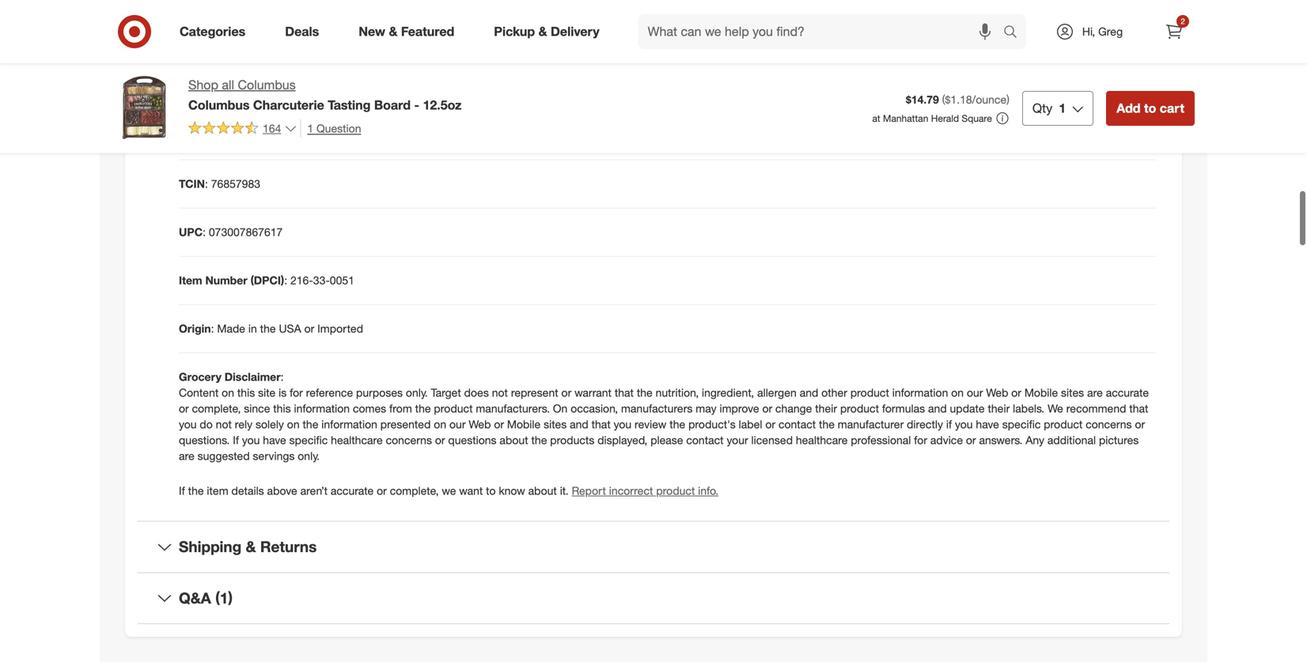 Task type: describe. For each thing, give the bounding box(es) containing it.
1 their from the left
[[815, 402, 837, 415]]

pickup & delivery
[[494, 24, 600, 39]]

info.
[[698, 484, 719, 498]]

item
[[179, 273, 202, 287]]

displayed,
[[598, 433, 648, 447]]

update
[[950, 402, 985, 415]]

net
[[179, 129, 197, 142]]

please
[[651, 433, 683, 447]]

package
[[179, 32, 224, 46]]

)
[[1007, 93, 1010, 106]]

1 vertical spatial for
[[914, 433, 927, 447]]

if
[[946, 417, 952, 431]]

2 horizontal spatial that
[[1130, 402, 1149, 415]]

0 horizontal spatial are
[[179, 449, 194, 463]]

qty
[[1033, 100, 1053, 116]]

all
[[222, 77, 234, 93]]

report incorrect product info. button
[[572, 483, 719, 499]]

comes
[[353, 402, 386, 415]]

(1)
[[215, 589, 233, 607]]

the left "item"
[[188, 484, 204, 498]]

: left 216-
[[284, 273, 287, 287]]

or right advice
[[966, 433, 976, 447]]

on right content
[[222, 386, 234, 400]]

you up displayed,
[[614, 417, 632, 431]]

2 vertical spatial that
[[592, 417, 611, 431]]

formulas
[[882, 402, 925, 415]]

do
[[200, 417, 213, 431]]

deli platter components:
[[179, 80, 309, 94]]

0 vertical spatial 1
[[1059, 100, 1066, 116]]

occasion,
[[571, 402, 618, 415]]

add
[[1117, 100, 1141, 116]]

& for pickup
[[539, 24, 547, 39]]

12.5
[[242, 129, 263, 142]]

1 question
[[307, 121, 361, 135]]

or up licensed
[[766, 417, 776, 431]]

on up update
[[951, 386, 964, 400]]

$1.18
[[945, 93, 972, 106]]

or up labels.
[[1012, 386, 1022, 400]]

1 inside 1 question link
[[307, 121, 313, 135]]

(dpci)
[[251, 273, 284, 287]]

usa
[[279, 322, 301, 336]]

hi,
[[1082, 25, 1095, 38]]

charcuterie
[[253, 97, 324, 113]]

shipping & returns button
[[138, 522, 1170, 572]]

$14.79 ( $1.18 /ounce )
[[906, 93, 1010, 106]]

to inside button
[[1144, 100, 1156, 116]]

1 vertical spatial complete,
[[390, 484, 439, 498]]

want
[[459, 484, 483, 498]]

know
[[499, 484, 525, 498]]

you left do
[[179, 417, 197, 431]]

purposes
[[356, 386, 403, 400]]

-
[[414, 97, 419, 113]]

in
[[248, 322, 257, 336]]

pictures
[[1099, 433, 1139, 447]]

suggested
[[198, 449, 250, 463]]

if inside grocery disclaimer : content on this site is for reference purposes only.  target does not represent or warrant that the nutrition, ingredient, allergen and other product information on our web or mobile sites are accurate or complete, since this information comes from the product manufacturers.  on occasion, manufacturers may improve or change their product formulas and update their labels.  we recommend that you do not rely solely on the information presented on our web or mobile sites and that you review the product's label or contact the manufacturer directly if you have specific product concerns or questions.  if you have specific healthcare concerns or questions about the products displayed, please contact your licensed healthcare professional for advice or answers.  any additional pictures are suggested servings only.
[[233, 433, 239, 447]]

pickup & delivery link
[[481, 14, 619, 49]]

review
[[635, 417, 667, 431]]

your
[[727, 433, 748, 447]]

new & featured link
[[345, 14, 474, 49]]

manufacturers.
[[476, 402, 550, 415]]

0 horizontal spatial web
[[469, 417, 491, 431]]

label
[[739, 417, 762, 431]]

from
[[389, 402, 412, 415]]

0 vertical spatial and
[[800, 386, 819, 400]]

164 link
[[188, 119, 297, 139]]

the down the other
[[819, 417, 835, 431]]

the right in
[[260, 322, 276, 336]]

incorrect
[[609, 484, 653, 498]]

platter
[[202, 80, 237, 94]]

1 horizontal spatial concerns
[[1086, 417, 1132, 431]]

: for 76857983
[[205, 177, 208, 191]]

q&a (1) button
[[138, 573, 1170, 624]]

What can we help you find? suggestions appear below search field
[[638, 14, 1007, 49]]

0 vertical spatial information
[[892, 386, 948, 400]]

12.5oz
[[423, 97, 462, 113]]

content
[[179, 386, 219, 400]]

0 horizontal spatial concerns
[[386, 433, 432, 447]]

0 vertical spatial columbus
[[238, 77, 296, 93]]

tcin
[[179, 177, 205, 191]]

164
[[263, 121, 281, 135]]

manufacturer
[[838, 417, 904, 431]]

we
[[442, 484, 456, 498]]

new
[[359, 24, 385, 39]]

or left questions
[[435, 433, 445, 447]]

the down the reference
[[303, 417, 318, 431]]

073007867617
[[209, 225, 283, 239]]

manhattan
[[883, 112, 929, 124]]

package quantity:
[[179, 32, 275, 46]]

may
[[696, 402, 717, 415]]

directly
[[907, 417, 943, 431]]

weight:
[[200, 129, 239, 142]]

product's
[[689, 417, 736, 431]]

or left we on the bottom left
[[377, 484, 387, 498]]

or right usa
[[304, 322, 314, 336]]

1 horizontal spatial specific
[[1002, 417, 1041, 431]]

0 horizontal spatial have
[[263, 433, 286, 447]]

net weight: 12.5 ounces
[[179, 129, 305, 142]]

about inside grocery disclaimer : content on this site is for reference purposes only.  target does not represent or warrant that the nutrition, ingredient, allergen and other product information on our web or mobile sites are accurate or complete, since this information comes from the product manufacturers.  on occasion, manufacturers may improve or change their product formulas and update their labels.  we recommend that you do not rely solely on the information presented on our web or mobile sites and that you review the product's label or contact the manufacturer directly if you have specific product concerns or questions.  if you have specific healthcare concerns or questions about the products displayed, please contact your licensed healthcare professional for advice or answers.  any additional pictures are suggested servings only.
[[500, 433, 528, 447]]

search button
[[996, 14, 1034, 52]]

: for 073007867617
[[203, 225, 206, 239]]

herald
[[931, 112, 959, 124]]

33-
[[313, 273, 330, 287]]

0 horizontal spatial sites
[[544, 417, 567, 431]]

1 horizontal spatial this
[[273, 402, 291, 415]]

deli
[[179, 80, 199, 94]]

q&a
[[179, 589, 211, 607]]

number
[[205, 273, 247, 287]]

the left products
[[531, 433, 547, 447]]

216-
[[290, 273, 313, 287]]

2 healthcare from the left
[[796, 433, 848, 447]]

the up manufacturers
[[637, 386, 653, 400]]

0 vertical spatial web
[[986, 386, 1008, 400]]

represent
[[511, 386, 558, 400]]

questions.
[[179, 433, 230, 447]]

question
[[317, 121, 361, 135]]

76857983
[[211, 177, 260, 191]]

: inside grocery disclaimer : content on this site is for reference purposes only.  target does not represent or warrant that the nutrition, ingredient, allergen and other product information on our web or mobile sites are accurate or complete, since this information comes from the product manufacturers.  on occasion, manufacturers may improve or change their product formulas and update their labels.  we recommend that you do not rely solely on the information presented on our web or mobile sites and that you review the product's label or contact the manufacturer directly if you have specific product concerns or questions.  if you have specific healthcare concerns or questions about the products displayed, please contact your licensed healthcare professional for advice or answers.  any additional pictures are suggested servings only.
[[281, 370, 284, 384]]

we
[[1048, 402, 1063, 415]]

disclaimer
[[225, 370, 281, 384]]

labels.
[[1013, 402, 1045, 415]]

the right 'from'
[[415, 402, 431, 415]]

on right solely at the bottom of page
[[287, 417, 300, 431]]

0 horizontal spatial only.
[[298, 449, 320, 463]]

returns
[[260, 538, 317, 556]]

0 horizontal spatial if
[[179, 484, 185, 498]]

1 vertical spatial accurate
[[331, 484, 374, 498]]

categories
[[180, 24, 245, 39]]

or up on
[[561, 386, 572, 400]]



Task type: vqa. For each thing, say whether or not it's contained in the screenshot.
What can we help you find? suggestions appear below search box on the top of the page
yes



Task type: locate. For each thing, give the bounding box(es) containing it.
information
[[892, 386, 948, 400], [294, 402, 350, 415], [322, 417, 377, 431]]

(
[[942, 93, 945, 106]]

& for shipping
[[246, 538, 256, 556]]

accurate right aren't
[[331, 484, 374, 498]]

0 horizontal spatial healthcare
[[331, 433, 383, 447]]

manufacturers
[[621, 402, 693, 415]]

1 vertical spatial web
[[469, 417, 491, 431]]

1 horizontal spatial only.
[[406, 386, 428, 400]]

healthcare down comes
[[331, 433, 383, 447]]

0 horizontal spatial for
[[290, 386, 303, 400]]

1 vertical spatial information
[[294, 402, 350, 415]]

1 horizontal spatial 1
[[1059, 100, 1066, 116]]

shop
[[188, 77, 218, 93]]

or down manufacturers. on the left bottom
[[494, 417, 504, 431]]

complete,
[[192, 402, 241, 415], [390, 484, 439, 498]]

upc
[[179, 225, 203, 239]]

ounces
[[266, 129, 305, 142]]

you right if
[[955, 417, 973, 431]]

0 vertical spatial are
[[1087, 386, 1103, 400]]

for down directly
[[914, 433, 927, 447]]

it.
[[560, 484, 569, 498]]

board
[[374, 97, 411, 113]]

1 horizontal spatial if
[[233, 433, 239, 447]]

2 vertical spatial and
[[570, 417, 589, 431]]

: for made
[[211, 322, 214, 336]]

only. up 'from'
[[406, 386, 428, 400]]

you
[[179, 417, 197, 431], [614, 417, 632, 431], [955, 417, 973, 431], [242, 433, 260, 447]]

1 horizontal spatial have
[[976, 417, 999, 431]]

accurate inside grocery disclaimer : content on this site is for reference purposes only.  target does not represent or warrant that the nutrition, ingredient, allergen and other product information on our web or mobile sites are accurate or complete, since this information comes from the product manufacturers.  on occasion, manufacturers may improve or change their product formulas and update their labels.  we recommend that you do not rely solely on the information presented on our web or mobile sites and that you review the product's label or contact the manufacturer directly if you have specific product concerns or questions.  if you have specific healthcare concerns or questions about the products displayed, please contact your licensed healthcare professional for advice or answers.  any additional pictures are suggested servings only.
[[1106, 386, 1149, 400]]

information down the reference
[[294, 402, 350, 415]]

that
[[615, 386, 634, 400], [1130, 402, 1149, 415], [592, 417, 611, 431]]

sites
[[1061, 386, 1084, 400], [544, 417, 567, 431]]

about left it.
[[528, 484, 557, 498]]

contact
[[779, 417, 816, 431], [686, 433, 724, 447]]

1 horizontal spatial contact
[[779, 417, 816, 431]]

: up is
[[281, 370, 284, 384]]

contact down change
[[779, 417, 816, 431]]

0 vertical spatial concerns
[[1086, 417, 1132, 431]]

our
[[967, 386, 983, 400], [449, 417, 466, 431]]

for
[[290, 386, 303, 400], [914, 433, 927, 447]]

mobile up labels.
[[1025, 386, 1058, 400]]

their left labels.
[[988, 402, 1010, 415]]

complete, left we on the bottom left
[[390, 484, 439, 498]]

1 horizontal spatial for
[[914, 433, 927, 447]]

that right warrant
[[615, 386, 634, 400]]

mobile
[[1025, 386, 1058, 400], [507, 417, 541, 431]]

1 horizontal spatial not
[[492, 386, 508, 400]]

if
[[233, 433, 239, 447], [179, 484, 185, 498]]

2 horizontal spatial &
[[539, 24, 547, 39]]

0 horizontal spatial not
[[216, 417, 232, 431]]

is
[[279, 386, 287, 400]]

their
[[815, 402, 837, 415], [988, 402, 1010, 415]]

deals link
[[272, 14, 339, 49]]

accurate
[[1106, 386, 1149, 400], [331, 484, 374, 498]]

& for new
[[389, 24, 398, 39]]

0 horizontal spatial to
[[486, 484, 496, 498]]

1 question link
[[300, 119, 361, 137]]

only. right servings
[[298, 449, 320, 463]]

information down comes
[[322, 417, 377, 431]]

if left "item"
[[179, 484, 185, 498]]

recommend
[[1067, 402, 1126, 415]]

0 vertical spatial about
[[500, 433, 528, 447]]

are up recommend
[[1087, 386, 1103, 400]]

not
[[492, 386, 508, 400], [216, 417, 232, 431]]

: left the 76857983
[[205, 177, 208, 191]]

on down target at the left bottom of the page
[[434, 417, 446, 431]]

1 vertical spatial specific
[[289, 433, 328, 447]]

1 vertical spatial mobile
[[507, 417, 541, 431]]

cart
[[1160, 100, 1185, 116]]

2 vertical spatial information
[[322, 417, 377, 431]]

or down allergen
[[762, 402, 772, 415]]

q&a (1)
[[179, 589, 233, 607]]

1 vertical spatial contact
[[686, 433, 724, 447]]

& left returns
[[246, 538, 256, 556]]

& inside dropdown button
[[246, 538, 256, 556]]

warrant
[[575, 386, 612, 400]]

/ounce
[[972, 93, 1007, 106]]

specific down labels.
[[1002, 417, 1041, 431]]

0 horizontal spatial &
[[246, 538, 256, 556]]

site
[[258, 386, 276, 400]]

qty 1
[[1033, 100, 1066, 116]]

if down rely
[[233, 433, 239, 447]]

0 vertical spatial our
[[967, 386, 983, 400]]

1 vertical spatial this
[[273, 402, 291, 415]]

1 vertical spatial if
[[179, 484, 185, 498]]

1 vertical spatial and
[[928, 402, 947, 415]]

& right pickup at the left of the page
[[539, 24, 547, 39]]

0 horizontal spatial this
[[237, 386, 255, 400]]

origin : made in the usa or imported
[[179, 322, 363, 336]]

to right the want
[[486, 484, 496, 498]]

hi, greg
[[1082, 25, 1123, 38]]

1 horizontal spatial are
[[1087, 386, 1103, 400]]

1 right qty
[[1059, 100, 1066, 116]]

are down questions.
[[179, 449, 194, 463]]

0 horizontal spatial specific
[[289, 433, 328, 447]]

origin
[[179, 322, 211, 336]]

on
[[553, 402, 568, 415]]

0 horizontal spatial their
[[815, 402, 837, 415]]

1 horizontal spatial &
[[389, 24, 398, 39]]

1 horizontal spatial our
[[967, 386, 983, 400]]

shipping
[[179, 538, 242, 556]]

1 vertical spatial concerns
[[386, 433, 432, 447]]

0 horizontal spatial our
[[449, 417, 466, 431]]

professional
[[851, 433, 911, 447]]

1 horizontal spatial complete,
[[390, 484, 439, 498]]

0 vertical spatial this
[[237, 386, 255, 400]]

0 vertical spatial that
[[615, 386, 634, 400]]

not up manufacturers. on the left bottom
[[492, 386, 508, 400]]

specific up servings
[[289, 433, 328, 447]]

0 vertical spatial not
[[492, 386, 508, 400]]

imported
[[317, 322, 363, 336]]

1 vertical spatial about
[[528, 484, 557, 498]]

1 horizontal spatial to
[[1144, 100, 1156, 116]]

above
[[267, 484, 297, 498]]

concerns up pictures at the right
[[1086, 417, 1132, 431]]

columbus down platter
[[188, 97, 250, 113]]

item
[[207, 484, 228, 498]]

our up update
[[967, 386, 983, 400]]

and up if
[[928, 402, 947, 415]]

0 vertical spatial sites
[[1061, 386, 1084, 400]]

new & featured
[[359, 24, 454, 39]]

and up change
[[800, 386, 819, 400]]

web up answers.
[[986, 386, 1008, 400]]

0 vertical spatial contact
[[779, 417, 816, 431]]

1 vertical spatial sites
[[544, 417, 567, 431]]

any
[[1026, 433, 1045, 447]]

details
[[232, 484, 264, 498]]

1 vertical spatial have
[[263, 433, 286, 447]]

1 vertical spatial that
[[1130, 402, 1149, 415]]

1 vertical spatial our
[[449, 417, 466, 431]]

1 horizontal spatial web
[[986, 386, 1008, 400]]

our up questions
[[449, 417, 466, 431]]

complete, up do
[[192, 402, 241, 415]]

that down the occasion, at the bottom left of the page
[[592, 417, 611, 431]]

0 horizontal spatial contact
[[686, 433, 724, 447]]

1 vertical spatial are
[[179, 449, 194, 463]]

sites down on
[[544, 417, 567, 431]]

web up questions
[[469, 417, 491, 431]]

or up pictures at the right
[[1135, 417, 1145, 431]]

0 vertical spatial only.
[[406, 386, 428, 400]]

web
[[986, 386, 1008, 400], [469, 417, 491, 431]]

0 horizontal spatial complete,
[[192, 402, 241, 415]]

1
[[1059, 100, 1066, 116], [307, 121, 313, 135]]

have up answers.
[[976, 417, 999, 431]]

have
[[976, 417, 999, 431], [263, 433, 286, 447]]

search
[[996, 25, 1034, 41]]

0 vertical spatial accurate
[[1106, 386, 1149, 400]]

sites up we
[[1061, 386, 1084, 400]]

concerns down presented
[[386, 433, 432, 447]]

0 horizontal spatial mobile
[[507, 417, 541, 431]]

& right the new
[[389, 24, 398, 39]]

2 their from the left
[[988, 402, 1010, 415]]

this down the disclaimer
[[237, 386, 255, 400]]

1 horizontal spatial sites
[[1061, 386, 1084, 400]]

0 vertical spatial specific
[[1002, 417, 1041, 431]]

improve
[[720, 402, 759, 415]]

item number (dpci) : 216-33-0051
[[179, 273, 354, 287]]

1 horizontal spatial accurate
[[1106, 386, 1149, 400]]

0 vertical spatial have
[[976, 417, 999, 431]]

2 link
[[1157, 14, 1192, 49]]

1 healthcare from the left
[[331, 433, 383, 447]]

1 vertical spatial to
[[486, 484, 496, 498]]

have up servings
[[263, 433, 286, 447]]

at manhattan herald square
[[872, 112, 992, 124]]

: left the 073007867617
[[203, 225, 206, 239]]

: left made
[[211, 322, 214, 336]]

information up formulas
[[892, 386, 948, 400]]

mobile down manufacturers. on the left bottom
[[507, 417, 541, 431]]

answers.
[[979, 433, 1023, 447]]

the up please
[[670, 417, 685, 431]]

1 horizontal spatial their
[[988, 402, 1010, 415]]

grocery
[[179, 370, 221, 384]]

products
[[550, 433, 595, 447]]

to right add
[[1144, 100, 1156, 116]]

1 horizontal spatial mobile
[[1025, 386, 1058, 400]]

1 vertical spatial 1
[[307, 121, 313, 135]]

delivery
[[551, 24, 600, 39]]

additional
[[1048, 433, 1096, 447]]

that up pictures at the right
[[1130, 402, 1149, 415]]

0 vertical spatial for
[[290, 386, 303, 400]]

0 vertical spatial mobile
[[1025, 386, 1058, 400]]

only.
[[406, 386, 428, 400], [298, 449, 320, 463]]

accurate up recommend
[[1106, 386, 1149, 400]]

1 vertical spatial not
[[216, 417, 232, 431]]

allergen
[[757, 386, 797, 400]]

contact down product's
[[686, 433, 724, 447]]

:
[[205, 177, 208, 191], [203, 225, 206, 239], [284, 273, 287, 287], [211, 322, 214, 336], [281, 370, 284, 384]]

image of columbus charcuterie tasting board - 12.5oz image
[[112, 76, 176, 139]]

0 horizontal spatial 1
[[307, 121, 313, 135]]

2 horizontal spatial and
[[928, 402, 947, 415]]

1 vertical spatial only.
[[298, 449, 320, 463]]

you down rely
[[242, 433, 260, 447]]

0 vertical spatial complete,
[[192, 402, 241, 415]]

this
[[237, 386, 255, 400], [273, 402, 291, 415]]

does
[[464, 386, 489, 400]]

about down manufacturers. on the left bottom
[[500, 433, 528, 447]]

tasting
[[328, 97, 371, 113]]

0 horizontal spatial accurate
[[331, 484, 374, 498]]

2
[[1181, 16, 1185, 26]]

made
[[217, 322, 245, 336]]

quantity:
[[227, 32, 275, 46]]

not right do
[[216, 417, 232, 431]]

pickup
[[494, 24, 535, 39]]

0 horizontal spatial that
[[592, 417, 611, 431]]

tcin : 76857983
[[179, 177, 260, 191]]

featured
[[401, 24, 454, 39]]

their down the other
[[815, 402, 837, 415]]

for right is
[[290, 386, 303, 400]]

0 vertical spatial to
[[1144, 100, 1156, 116]]

at
[[872, 112, 881, 124]]

1 horizontal spatial and
[[800, 386, 819, 400]]

servings
[[253, 449, 295, 463]]

and up products
[[570, 417, 589, 431]]

complete, inside grocery disclaimer : content on this site is for reference purposes only.  target does not represent or warrant that the nutrition, ingredient, allergen and other product information on our web or mobile sites are accurate or complete, since this information comes from the product manufacturers.  on occasion, manufacturers may improve or change their product formulas and update their labels.  we recommend that you do not rely solely on the information presented on our web or mobile sites and that you review the product's label or contact the manufacturer directly if you have specific product concerns or questions.  if you have specific healthcare concerns or questions about the products displayed, please contact your licensed healthcare professional for advice or answers.  any additional pictures are suggested servings only.
[[192, 402, 241, 415]]

or
[[304, 322, 314, 336], [561, 386, 572, 400], [1012, 386, 1022, 400], [179, 402, 189, 415], [762, 402, 772, 415], [494, 417, 504, 431], [766, 417, 776, 431], [1135, 417, 1145, 431], [435, 433, 445, 447], [966, 433, 976, 447], [377, 484, 387, 498]]

0 vertical spatial if
[[233, 433, 239, 447]]

columbus up charcuterie
[[238, 77, 296, 93]]

1 vertical spatial columbus
[[188, 97, 250, 113]]

specific
[[1002, 417, 1041, 431], [289, 433, 328, 447]]

healthcare down change
[[796, 433, 848, 447]]

this down is
[[273, 402, 291, 415]]

1 horizontal spatial healthcare
[[796, 433, 848, 447]]

or down content
[[179, 402, 189, 415]]

1 horizontal spatial that
[[615, 386, 634, 400]]

1 right ounces
[[307, 121, 313, 135]]

0 horizontal spatial and
[[570, 417, 589, 431]]

aren't
[[300, 484, 328, 498]]



